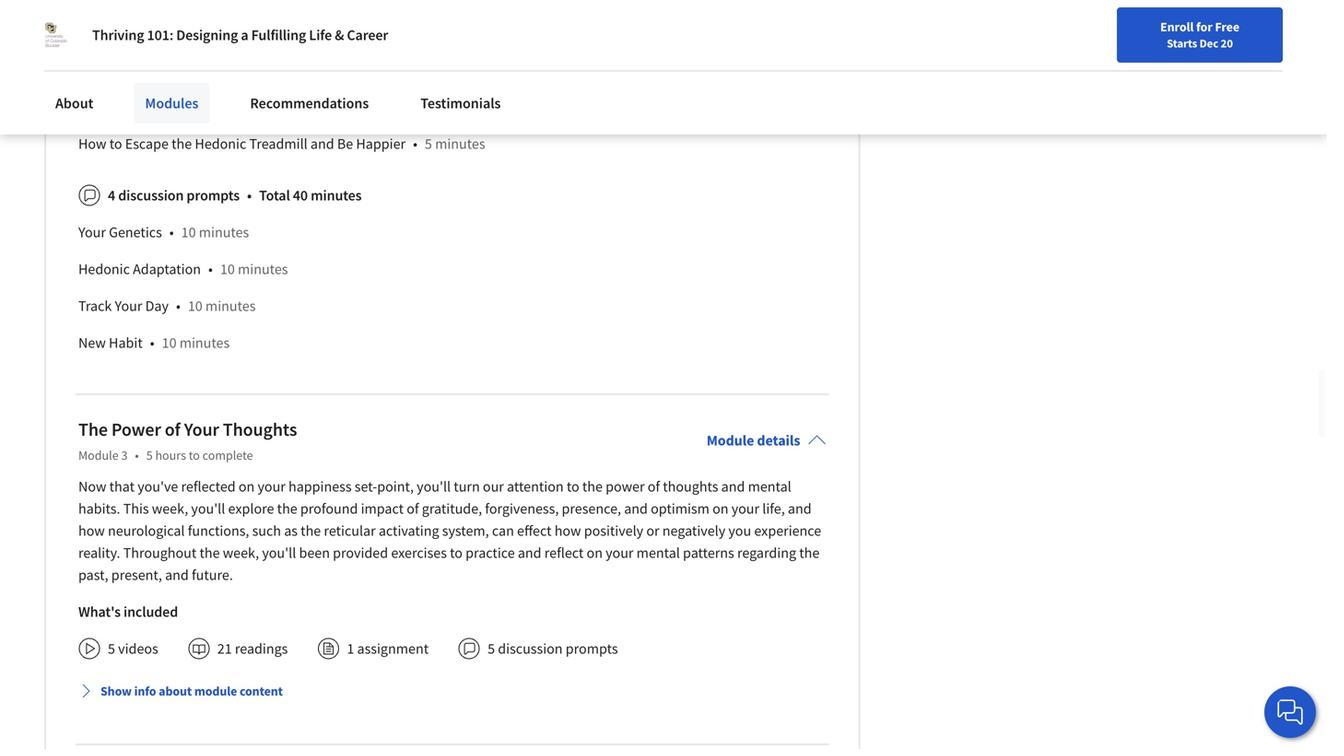 Task type: vqa. For each thing, say whether or not it's contained in the screenshot.
Your Genetics 10
yes



Task type: describe. For each thing, give the bounding box(es) containing it.
0 vertical spatial you'll
[[417, 478, 451, 496]]

minutes up "hedonic adaptation • 10 minutes" at the left top of page
[[199, 223, 249, 242]]

10 for new habit
[[162, 334, 177, 352]]

exercises
[[391, 544, 447, 562]]

• right habit
[[150, 334, 154, 352]]

details
[[757, 432, 800, 450]]

10 for hedonic adaptation
[[220, 260, 235, 279]]

enroll for free starts dec 20
[[1160, 18, 1240, 51]]

2 vertical spatial you'll
[[262, 544, 296, 562]]

20
[[1221, 36, 1233, 51]]

&
[[335, 26, 344, 44]]

and down power
[[624, 500, 648, 518]]

1 inside hide info about module content region
[[108, 98, 115, 116]]

what's included
[[78, 603, 178, 621]]

5 videos
[[108, 640, 158, 658]]

thriving
[[92, 26, 144, 44]]

show notifications image
[[1132, 60, 1155, 82]]

about
[[55, 94, 93, 112]]

show info about module content button
[[71, 675, 290, 708]]

new habit • 10 minutes
[[78, 334, 230, 352]]

your right find
[[896, 58, 921, 75]]

testimonials
[[421, 94, 501, 112]]

treadmill
[[249, 135, 308, 153]]

coursera image
[[22, 52, 139, 81]]

for
[[1196, 18, 1213, 35]]

chat with us image
[[1276, 698, 1305, 727]]

about link
[[44, 83, 105, 124]]

or
[[646, 522, 660, 540]]

to inside hide info about module content region
[[109, 135, 122, 153]]

reality.
[[78, 544, 120, 562]]

system,
[[442, 522, 489, 540]]

activating
[[379, 522, 439, 540]]

the up future.
[[200, 544, 220, 562]]

about
[[159, 683, 192, 700]]

escape
[[125, 135, 169, 153]]

and inside hide info about module content region
[[311, 135, 334, 153]]

and down effect
[[518, 544, 542, 562]]

english
[[1028, 58, 1073, 76]]

5 inside the power of your thoughts module 3 • 5 hours to complete
[[146, 447, 153, 464]]

reflect
[[544, 544, 584, 562]]

explore
[[228, 500, 274, 518]]

1 horizontal spatial career
[[950, 58, 985, 75]]

future.
[[192, 566, 233, 585]]

that
[[109, 478, 135, 496]]

the down the "experience"
[[799, 544, 820, 562]]

past,
[[78, 566, 108, 585]]

• right happier
[[413, 135, 417, 153]]

1 horizontal spatial of
[[407, 500, 419, 518]]

1 vertical spatial mental
[[637, 544, 680, 562]]

happiness
[[289, 478, 352, 496]]

the up presence,
[[582, 478, 603, 496]]

prompts for 5 discussion prompts
[[566, 640, 618, 658]]

4
[[108, 186, 115, 205]]

• total 40 minutes
[[247, 186, 362, 205]]

adaptation
[[133, 260, 201, 279]]

4 discussion prompts
[[108, 186, 240, 205]]

1 assignment inside hide info about module content region
[[108, 98, 191, 116]]

total for total 40 minutes
[[259, 186, 290, 205]]

1 horizontal spatial assignment
[[357, 640, 429, 658]]

happier
[[356, 135, 406, 153]]

videos
[[118, 640, 158, 658]]

and right thoughts
[[721, 478, 745, 496]]

• total 5 minutes
[[198, 98, 305, 116]]

complete
[[202, 447, 253, 464]]

to down 'system,'
[[450, 544, 463, 562]]

starts
[[1167, 36, 1197, 51]]

thriving 101: designing a fulfilling life & career
[[92, 26, 388, 44]]

40
[[293, 186, 308, 205]]

discussion for 5
[[498, 640, 563, 658]]

testimonials link
[[409, 83, 512, 124]]

module inside the power of your thoughts module 3 • 5 hours to complete
[[78, 447, 119, 464]]

5 discussion prompts
[[488, 640, 618, 658]]

2 vertical spatial on
[[587, 544, 603, 562]]

thoughts
[[663, 478, 718, 496]]

hide info about module content region
[[78, 0, 826, 369]]

point,
[[377, 478, 414, 496]]

hours
[[155, 447, 186, 464]]

neurological
[[108, 522, 185, 540]]

individuals
[[53, 9, 123, 28]]

1 vertical spatial your
[[115, 297, 142, 315]]

0 vertical spatial career
[[347, 26, 388, 44]]

thoughts
[[223, 418, 297, 441]]

the power of your thoughts module 3 • 5 hours to complete
[[78, 418, 297, 464]]

our
[[483, 478, 504, 496]]

module details
[[707, 432, 800, 450]]

• inside the power of your thoughts module 3 • 5 hours to complete
[[135, 447, 139, 464]]

recommendations
[[250, 94, 369, 112]]

1 vertical spatial on
[[713, 500, 729, 518]]

minutes down "hedonic adaptation • 10 minutes" at the left top of page
[[205, 297, 256, 315]]

• right day
[[176, 297, 180, 315]]

genetics
[[109, 223, 162, 242]]

forgiveness,
[[485, 500, 559, 518]]

101:
[[147, 26, 173, 44]]

0 vertical spatial your
[[78, 223, 106, 242]]

readings
[[235, 640, 288, 658]]

habit
[[109, 334, 143, 352]]

21
[[217, 640, 232, 658]]

been
[[299, 544, 330, 562]]

practice
[[466, 544, 515, 562]]

recommendations link
[[239, 83, 380, 124]]

track
[[78, 297, 112, 315]]

1 vertical spatial hedonic
[[78, 260, 130, 279]]

• right genetics
[[169, 223, 174, 242]]

0 horizontal spatial on
[[239, 478, 255, 496]]

a
[[241, 26, 248, 44]]

1 vertical spatial you'll
[[191, 500, 225, 518]]

track your day • 10 minutes
[[78, 297, 256, 315]]

2 horizontal spatial of
[[648, 478, 660, 496]]



Task type: locate. For each thing, give the bounding box(es) containing it.
optimism
[[651, 500, 710, 518]]

0 vertical spatial hedonic
[[195, 135, 246, 153]]

your up complete
[[184, 418, 219, 441]]

new
[[923, 58, 947, 75], [78, 334, 106, 352]]

your left day
[[115, 297, 142, 315]]

2 horizontal spatial you'll
[[417, 478, 451, 496]]

negatively
[[662, 522, 726, 540]]

0 horizontal spatial you'll
[[191, 500, 225, 518]]

total for total 5 minutes
[[210, 98, 241, 116]]

0 horizontal spatial module
[[78, 447, 119, 464]]

this
[[123, 500, 149, 518]]

1 horizontal spatial module
[[707, 432, 754, 450]]

dec
[[1200, 36, 1219, 51]]

0 vertical spatial total
[[210, 98, 241, 116]]

1 vertical spatial 1 assignment
[[347, 640, 429, 658]]

10 down track your day • 10 minutes
[[162, 334, 177, 352]]

to
[[109, 135, 122, 153], [189, 447, 200, 464], [567, 478, 579, 496], [450, 544, 463, 562]]

your up explore
[[258, 478, 286, 496]]

1 vertical spatial week,
[[223, 544, 259, 562]]

your
[[78, 223, 106, 242], [115, 297, 142, 315], [184, 418, 219, 441]]

0 vertical spatial discussion
[[118, 186, 184, 205]]

attention
[[507, 478, 564, 496]]

total right modules link
[[210, 98, 241, 116]]

and
[[311, 135, 334, 153], [721, 478, 745, 496], [624, 500, 648, 518], [788, 500, 812, 518], [518, 544, 542, 562], [165, 566, 189, 585]]

0 horizontal spatial hedonic
[[78, 260, 130, 279]]

0 vertical spatial 1
[[108, 98, 115, 116]]

1
[[108, 98, 115, 116], [347, 640, 354, 658]]

discussion
[[118, 186, 184, 205], [498, 640, 563, 658]]

1 vertical spatial 1
[[347, 640, 354, 658]]

mental down or
[[637, 544, 680, 562]]

the up the 'as'
[[277, 500, 297, 518]]

of up hours
[[165, 418, 180, 441]]

1 horizontal spatial week,
[[223, 544, 259, 562]]

the
[[172, 135, 192, 153], [582, 478, 603, 496], [277, 500, 297, 518], [301, 522, 321, 540], [200, 544, 220, 562], [799, 544, 820, 562]]

0 vertical spatial mental
[[748, 478, 791, 496]]

1 horizontal spatial prompts
[[566, 640, 618, 658]]

0 vertical spatial 1 assignment
[[108, 98, 191, 116]]

1 right about "link"
[[108, 98, 115, 116]]

find your new career
[[870, 58, 985, 75]]

designing
[[176, 26, 238, 44]]

day
[[145, 297, 169, 315]]

life,
[[762, 500, 785, 518]]

prompts inside hide info about module content region
[[187, 186, 240, 205]]

2 vertical spatial of
[[407, 500, 419, 518]]

• down designing
[[198, 98, 203, 116]]

your left genetics
[[78, 223, 106, 242]]

0 vertical spatial week,
[[152, 500, 188, 518]]

0 horizontal spatial of
[[165, 418, 180, 441]]

minutes
[[254, 98, 305, 116], [435, 135, 485, 153], [311, 186, 362, 205], [199, 223, 249, 242], [238, 260, 288, 279], [205, 297, 256, 315], [179, 334, 230, 352]]

how up reflect
[[555, 522, 581, 540]]

0 horizontal spatial total
[[210, 98, 241, 116]]

and down throughout
[[165, 566, 189, 585]]

present,
[[111, 566, 162, 585]]

power
[[111, 418, 161, 441]]

modules
[[145, 94, 198, 112]]

0 horizontal spatial 1
[[108, 98, 115, 116]]

discussion inside hide info about module content region
[[118, 186, 184, 205]]

mental
[[748, 478, 791, 496], [637, 544, 680, 562]]

you've
[[138, 478, 178, 496]]

discussion for 4
[[118, 186, 184, 205]]

None search field
[[263, 48, 567, 85]]

1 horizontal spatial total
[[259, 186, 290, 205]]

minutes right 40
[[311, 186, 362, 205]]

to inside the power of your thoughts module 3 • 5 hours to complete
[[189, 447, 200, 464]]

of
[[165, 418, 180, 441], [648, 478, 660, 496], [407, 500, 419, 518]]

you'll down reflected
[[191, 500, 225, 518]]

your inside the power of your thoughts module 3 • 5 hours to complete
[[184, 418, 219, 441]]

positively
[[584, 522, 643, 540]]

minutes down testimonials link
[[435, 135, 485, 153]]

on up explore
[[239, 478, 255, 496]]

1 horizontal spatial mental
[[748, 478, 791, 496]]

•
[[198, 98, 203, 116], [413, 135, 417, 153], [247, 186, 252, 205], [169, 223, 174, 242], [208, 260, 213, 279], [176, 297, 180, 315], [150, 334, 154, 352], [135, 447, 139, 464]]

• right 3
[[135, 447, 139, 464]]

to up presence,
[[567, 478, 579, 496]]

0 vertical spatial on
[[239, 478, 255, 496]]

and up the "experience"
[[788, 500, 812, 518]]

for individuals
[[29, 9, 123, 28]]

total
[[210, 98, 241, 116], [259, 186, 290, 205]]

how up reality.
[[78, 522, 105, 540]]

provided
[[333, 544, 388, 562]]

the right the 'as'
[[301, 522, 321, 540]]

how to escape the hedonic treadmill and be happier • 5 minutes
[[78, 135, 485, 153]]

of inside the power of your thoughts module 3 • 5 hours to complete
[[165, 418, 180, 441]]

new inside hide info about module content region
[[78, 334, 106, 352]]

find your new career link
[[861, 55, 995, 78]]

university of colorado boulder image
[[44, 22, 70, 48]]

2 vertical spatial your
[[184, 418, 219, 441]]

of up activating
[[407, 500, 419, 518]]

your genetics • 10 minutes
[[78, 223, 249, 242]]

0 horizontal spatial your
[[78, 223, 106, 242]]

reflected
[[181, 478, 236, 496]]

english button
[[995, 37, 1106, 97]]

0 horizontal spatial prompts
[[187, 186, 240, 205]]

0 horizontal spatial new
[[78, 334, 106, 352]]

now that you've reflected on your happiness set-point, you'll turn our attention to the power of thoughts and mental habits. this week, you'll explore the profound impact of gratitude, forgiveness, presence, and optimism on your life, and how neurological functions, such as the reticular activating system, can effect how positively or negatively you experience reality. throughout the week, you'll been provided exercises to practice and reflect on your mental patterns regarding the past, present, and future.
[[78, 478, 821, 585]]

the
[[78, 418, 108, 441]]

1 horizontal spatial new
[[923, 58, 947, 75]]

• right adaptation
[[208, 260, 213, 279]]

module
[[707, 432, 754, 450], [78, 447, 119, 464]]

1 horizontal spatial 1 assignment
[[347, 640, 429, 658]]

1 how from the left
[[78, 522, 105, 540]]

on
[[239, 478, 255, 496], [713, 500, 729, 518], [587, 544, 603, 562]]

1 vertical spatial discussion
[[498, 640, 563, 658]]

life
[[309, 26, 332, 44]]

fulfilling
[[251, 26, 306, 44]]

habits.
[[78, 500, 120, 518]]

you'll
[[417, 478, 451, 496], [191, 500, 225, 518], [262, 544, 296, 562]]

set-
[[355, 478, 377, 496]]

1 assignment
[[108, 98, 191, 116], [347, 640, 429, 658]]

functions,
[[188, 522, 249, 540]]

effect
[[517, 522, 552, 540]]

on down positively
[[587, 544, 603, 562]]

0 vertical spatial assignment
[[118, 98, 191, 116]]

show info about module content
[[100, 683, 283, 700]]

regarding
[[737, 544, 796, 562]]

for
[[29, 9, 50, 28]]

hedonic adaptation • 10 minutes
[[78, 260, 288, 279]]

total left 40
[[259, 186, 290, 205]]

info
[[134, 683, 156, 700]]

0 horizontal spatial discussion
[[118, 186, 184, 205]]

new right find
[[923, 58, 947, 75]]

10 up "hedonic adaptation • 10 minutes" at the left top of page
[[181, 223, 196, 242]]

minutes down track your day • 10 minutes
[[179, 334, 230, 352]]

10 right day
[[188, 297, 203, 315]]

you'll up gratitude, at bottom
[[417, 478, 451, 496]]

your up you
[[732, 500, 759, 518]]

how
[[78, 135, 106, 153]]

1 vertical spatial prompts
[[566, 640, 618, 658]]

to right how
[[109, 135, 122, 153]]

you
[[728, 522, 751, 540]]

the inside hide info about module content region
[[172, 135, 192, 153]]

you'll down the 'as'
[[262, 544, 296, 562]]

prompts for 4 discussion prompts
[[187, 186, 240, 205]]

1 vertical spatial new
[[78, 334, 106, 352]]

as
[[284, 522, 298, 540]]

module left 3
[[78, 447, 119, 464]]

1 horizontal spatial discussion
[[498, 640, 563, 658]]

minutes up treadmill
[[254, 98, 305, 116]]

0 horizontal spatial week,
[[152, 500, 188, 518]]

0 vertical spatial new
[[923, 58, 947, 75]]

on up you
[[713, 500, 729, 518]]

0 horizontal spatial career
[[347, 26, 388, 44]]

minutes down • total 40 minutes at left
[[238, 260, 288, 279]]

reticular
[[324, 522, 376, 540]]

1 vertical spatial career
[[950, 58, 985, 75]]

such
[[252, 522, 281, 540]]

1 vertical spatial total
[[259, 186, 290, 205]]

1 horizontal spatial hedonic
[[195, 135, 246, 153]]

2 horizontal spatial your
[[184, 418, 219, 441]]

10 right adaptation
[[220, 260, 235, 279]]

0 horizontal spatial 1 assignment
[[108, 98, 191, 116]]

the right escape
[[172, 135, 192, 153]]

can
[[492, 522, 514, 540]]

power
[[606, 478, 645, 496]]

gratitude,
[[422, 500, 482, 518]]

be
[[337, 135, 353, 153]]

enroll
[[1160, 18, 1194, 35]]

0 horizontal spatial how
[[78, 522, 105, 540]]

career left "english" button
[[950, 58, 985, 75]]

assignment
[[118, 98, 191, 116], [357, 640, 429, 658]]

10 for your genetics
[[181, 223, 196, 242]]

impact
[[361, 500, 404, 518]]

• left 40
[[247, 186, 252, 205]]

1 vertical spatial of
[[648, 478, 660, 496]]

mental up life,
[[748, 478, 791, 496]]

0 vertical spatial prompts
[[187, 186, 240, 205]]

your
[[896, 58, 921, 75], [258, 478, 286, 496], [732, 500, 759, 518], [606, 544, 634, 562]]

0 horizontal spatial mental
[[637, 544, 680, 562]]

your down positively
[[606, 544, 634, 562]]

1 horizontal spatial 1
[[347, 640, 354, 658]]

21 readings
[[217, 640, 288, 658]]

1 horizontal spatial how
[[555, 522, 581, 540]]

week, down you've
[[152, 500, 188, 518]]

2 how from the left
[[555, 522, 581, 540]]

to right hours
[[189, 447, 200, 464]]

hedonic down • total 5 minutes on the top left of the page
[[195, 135, 246, 153]]

module left details
[[707, 432, 754, 450]]

3
[[121, 447, 128, 464]]

1 horizontal spatial your
[[115, 297, 142, 315]]

0 vertical spatial of
[[165, 418, 180, 441]]

2 horizontal spatial on
[[713, 500, 729, 518]]

new left habit
[[78, 334, 106, 352]]

1 vertical spatial assignment
[[357, 640, 429, 658]]

throughout
[[123, 544, 197, 562]]

10
[[181, 223, 196, 242], [220, 260, 235, 279], [188, 297, 203, 315], [162, 334, 177, 352]]

1 horizontal spatial you'll
[[262, 544, 296, 562]]

modules link
[[134, 83, 210, 124]]

patterns
[[683, 544, 734, 562]]

career right &
[[347, 26, 388, 44]]

assignment inside hide info about module content region
[[118, 98, 191, 116]]

free
[[1215, 18, 1240, 35]]

find
[[870, 58, 894, 75]]

hedonic up track on the top of the page
[[78, 260, 130, 279]]

and left be
[[311, 135, 334, 153]]

of right power
[[648, 478, 660, 496]]

show
[[100, 683, 132, 700]]

module
[[194, 683, 237, 700]]

0 horizontal spatial assignment
[[118, 98, 191, 116]]

1 right readings
[[347, 640, 354, 658]]

week, down functions,
[[223, 544, 259, 562]]

turn
[[454, 478, 480, 496]]

1 horizontal spatial on
[[587, 544, 603, 562]]



